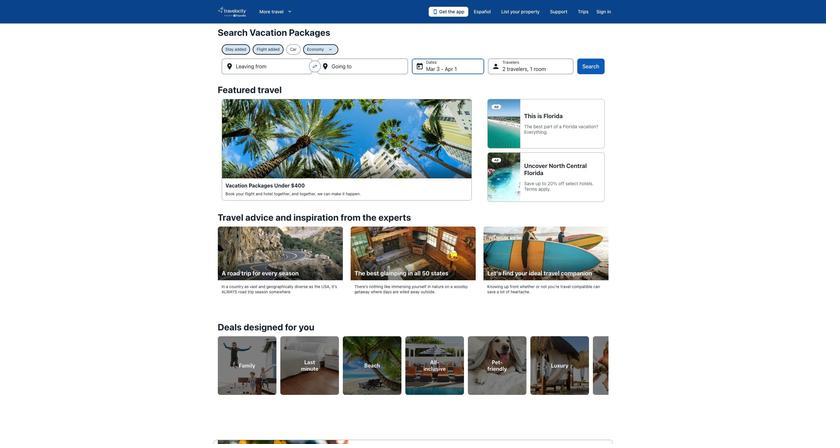 Task type: describe. For each thing, give the bounding box(es) containing it.
swap origin and destination values image
[[312, 64, 318, 69]]

featured travel region
[[214, 81, 613, 209]]

previous image
[[214, 360, 222, 368]]



Task type: locate. For each thing, give the bounding box(es) containing it.
travelocity logo image
[[218, 7, 246, 17]]

travel advice and inspiration from the experts region
[[214, 209, 613, 306]]

download the app button image
[[433, 9, 438, 14]]

main content
[[0, 23, 827, 444]]

next image
[[605, 360, 613, 368]]



Task type: vqa. For each thing, say whether or not it's contained in the screenshot.
Tab List
no



